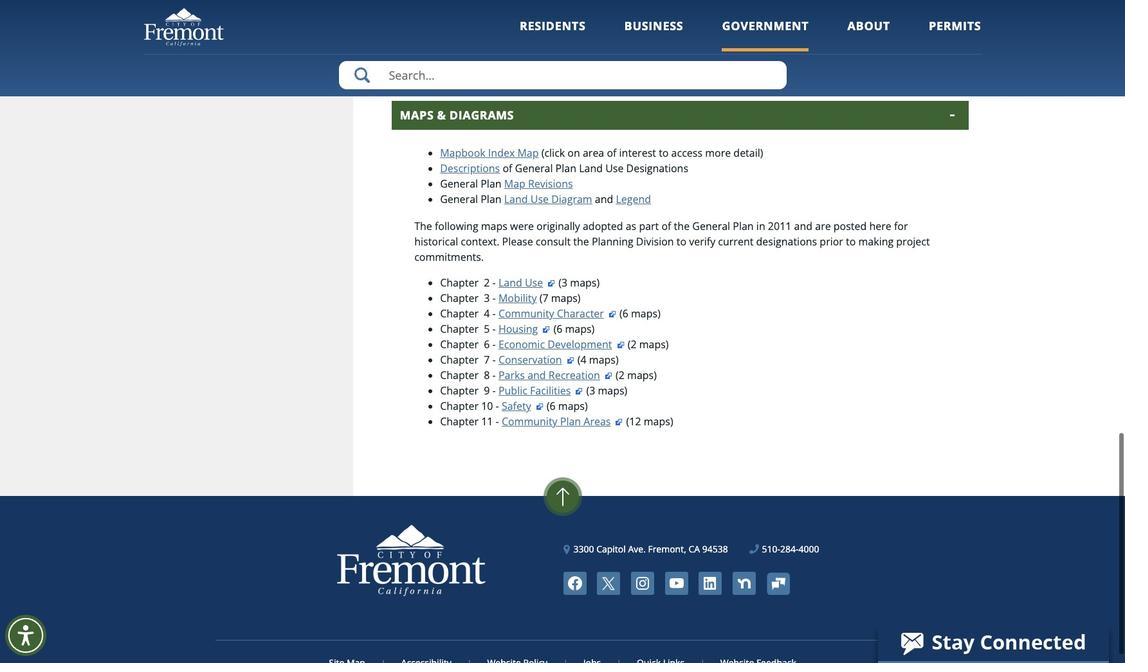 Task type: locate. For each thing, give the bounding box(es) containing it.
land down area
[[579, 162, 603, 176]]

1 horizontal spatial (3
[[586, 384, 595, 398]]

interest
[[619, 146, 656, 160]]

conservation
[[499, 353, 562, 368]]

map left (click
[[518, 146, 539, 160]]

0 horizontal spatial to
[[659, 146, 669, 160]]

(2 for parks and recreation
[[616, 369, 625, 383]]

maps) for facilities
[[598, 384, 627, 398]]

maps) for character
[[631, 307, 661, 321]]

part
[[639, 220, 659, 234]]

plan up the current
[[733, 220, 754, 234]]

(6 maps)
[[617, 307, 661, 321], [551, 323, 595, 337], [544, 400, 588, 414]]

1 horizontal spatial (2
[[628, 338, 637, 352]]

1 vertical spatial chapter
[[440, 415, 479, 429]]

& down business link
[[637, 65, 649, 88]]

maps) for use
[[570, 276, 600, 290]]

to down posted
[[846, 235, 856, 249]]

general up 'verify'
[[692, 220, 730, 234]]

plan up maps
[[481, 193, 502, 207]]

of right part
[[662, 220, 671, 234]]

community plan areas link
[[502, 415, 624, 429]]

(2 right development
[[628, 338, 637, 352]]

general up following
[[440, 193, 478, 207]]

chapter
[[440, 400, 479, 414], [440, 415, 479, 429]]

current
[[718, 235, 754, 249]]

1 horizontal spatial of
[[607, 146, 617, 160]]

designations
[[756, 235, 817, 249]]

recreation
[[549, 369, 600, 383]]

appendix c-f link
[[693, 2, 761, 15]]

0 vertical spatial use
[[605, 162, 624, 176]]

5
[[484, 323, 490, 337]]

community down safety link in the left of the page
[[502, 415, 558, 429]]

- for 9
[[493, 384, 496, 398]]

of down index
[[503, 162, 512, 176]]

were
[[510, 220, 534, 234]]

legend
[[616, 193, 651, 207]]

- right 5
[[493, 323, 496, 337]]

footer yt icon image
[[665, 573, 688, 596]]

historical
[[414, 235, 458, 249]]

284-
[[780, 544, 799, 556]]

land down the "map revisions" link
[[504, 193, 528, 207]]

0 vertical spatial maps
[[589, 65, 633, 88]]

1 chapter from the top
[[440, 400, 479, 414]]

chapter 10 - safety
[[440, 400, 531, 414]]

footer fb icon image
[[563, 573, 587, 596]]

0 vertical spatial map
[[518, 146, 539, 160]]

use down the "map revisions" link
[[531, 193, 549, 207]]

commitments.
[[414, 251, 484, 265]]

(4 maps)
[[575, 353, 619, 368]]

1 vertical spatial &
[[437, 108, 446, 123]]

9
[[484, 384, 490, 398]]

(6 for safety
[[547, 400, 556, 414]]

of
[[607, 146, 617, 160], [503, 162, 512, 176], [662, 220, 671, 234]]

1 vertical spatial (6
[[554, 323, 563, 337]]

(4
[[578, 353, 587, 368]]

chapter  4 - community character
[[440, 307, 604, 321]]

1 vertical spatial of
[[503, 162, 512, 176]]

1 horizontal spatial the
[[674, 220, 690, 234]]

(2 maps) for economic development
[[625, 338, 669, 352]]

2 vertical spatial land
[[499, 276, 522, 290]]

chapter left "10"
[[440, 400, 479, 414]]

diagrams up mapbook index map link
[[450, 108, 514, 123]]

(3 maps)
[[556, 276, 600, 290], [584, 384, 627, 398]]

chapter  2 - land use
[[440, 276, 543, 290]]

8
[[484, 369, 490, 383]]

0 vertical spatial of
[[607, 146, 617, 160]]

economic development link
[[499, 338, 625, 352]]

more
[[705, 146, 731, 160]]

0 vertical spatial (6
[[620, 307, 629, 321]]

- right 6
[[493, 338, 496, 352]]

use down interest
[[605, 162, 624, 176]]

land up chapter  3 - mobility (7 maps)
[[499, 276, 522, 290]]

1 vertical spatial (3 maps)
[[584, 384, 627, 398]]

2 vertical spatial (6 maps)
[[544, 400, 588, 414]]

adopted
[[583, 220, 623, 234]]

diagram
[[551, 193, 592, 207]]

Search text field
[[339, 61, 787, 89]]

0 vertical spatial (6 maps)
[[617, 307, 661, 321]]

government link
[[722, 18, 809, 51]]

3300 capitol ave. fremont, ca 94538
[[574, 544, 728, 556]]

maps down fremont's at the left top of the page
[[400, 108, 434, 123]]

(3 maps) up "areas"
[[584, 384, 627, 398]]

0 vertical spatial and
[[595, 193, 613, 207]]

are
[[815, 220, 831, 234]]

and
[[595, 193, 613, 207], [794, 220, 813, 234], [528, 369, 546, 383]]

0 vertical spatial (2 maps)
[[625, 338, 669, 352]]

1 vertical spatial (6 maps)
[[551, 323, 595, 337]]

(6 down community character link at top
[[554, 323, 563, 337]]

1 horizontal spatial &
[[637, 65, 649, 88]]

0 vertical spatial the
[[674, 220, 690, 234]]

(6 maps) for housing
[[551, 323, 595, 337]]

0 horizontal spatial (3
[[559, 276, 568, 290]]

community up housing link
[[499, 307, 554, 321]]

area
[[583, 146, 604, 160]]

2 vertical spatial of
[[662, 220, 671, 234]]

for
[[894, 220, 908, 234]]

0 horizontal spatial diagrams
[[450, 108, 514, 123]]

0 vertical spatial (2
[[628, 338, 637, 352]]

1 vertical spatial and
[[794, 220, 813, 234]]

maps & diagrams
[[400, 108, 514, 123]]

footer my icon image
[[767, 573, 790, 596]]

chapter left 11
[[440, 415, 479, 429]]

(6
[[620, 307, 629, 321], [554, 323, 563, 337], [547, 400, 556, 414]]

public facilities link
[[499, 384, 584, 398]]

chapter 11 - community plan areas
[[440, 415, 611, 429]]

stay connected image
[[878, 626, 1108, 662]]

(6 maps) right character
[[617, 307, 661, 321]]

1 vertical spatial the
[[573, 235, 589, 249]]

diagrams
[[654, 65, 732, 88], [450, 108, 514, 123]]

(3 for use
[[559, 276, 568, 290]]

chapter  5 - housing
[[440, 323, 538, 337]]

(3 down 'recreation'
[[586, 384, 595, 398]]

community
[[499, 307, 554, 321], [502, 415, 558, 429]]

3300
[[574, 544, 594, 556]]

maps) for community
[[644, 415, 673, 429]]

making
[[859, 235, 894, 249]]

(click
[[541, 146, 565, 160]]

1 horizontal spatial to
[[677, 235, 687, 249]]

and inside the following maps were originally adopted as part of the general plan in 2011 and are posted here for historical context. please consult the planning division to verify current designations prior to making project commitments.
[[794, 220, 813, 234]]

and up adopted
[[595, 193, 613, 207]]

2 chapter from the top
[[440, 415, 479, 429]]

- right 7
[[493, 353, 496, 368]]

and left are
[[794, 220, 813, 234]]

capitol
[[596, 544, 626, 556]]

in
[[756, 220, 765, 234]]

of right area
[[607, 146, 617, 160]]

0 vertical spatial (3
[[559, 276, 568, 290]]

1 vertical spatial maps
[[400, 108, 434, 123]]

(6 for housing
[[554, 323, 563, 337]]

1 horizontal spatial diagrams
[[654, 65, 732, 88]]

use up (7
[[525, 276, 543, 290]]

verify
[[689, 235, 716, 249]]

& down fremont's at the left top of the page
[[437, 108, 446, 123]]

to left 'verify'
[[677, 235, 687, 249]]

descriptions
[[440, 162, 500, 176]]

map
[[518, 146, 539, 160], [504, 177, 526, 191]]

- for 4
[[493, 307, 496, 321]]

maps
[[589, 65, 633, 88], [400, 108, 434, 123]]

0 vertical spatial diagrams
[[654, 65, 732, 88]]

- right 11
[[496, 415, 499, 429]]

2 horizontal spatial of
[[662, 220, 671, 234]]

(2 for economic development
[[628, 338, 637, 352]]

2 vertical spatial (6
[[547, 400, 556, 414]]

maps down business link
[[589, 65, 633, 88]]

1 horizontal spatial and
[[595, 193, 613, 207]]

general down residents link
[[479, 65, 544, 88]]

general
[[479, 65, 544, 88], [515, 162, 553, 176], [440, 177, 478, 191], [440, 193, 478, 207], [692, 220, 730, 234]]

0 horizontal spatial (2
[[616, 369, 625, 383]]

character
[[557, 307, 604, 321]]

(6 down facilities
[[547, 400, 556, 414]]

- for 7
[[493, 353, 496, 368]]

1 vertical spatial diagrams
[[450, 108, 514, 123]]

footer nd icon image
[[733, 573, 756, 596]]

diagrams down business link
[[654, 65, 732, 88]]

to up 'designations'
[[659, 146, 669, 160]]

1 vertical spatial (2 maps)
[[613, 369, 657, 383]]

(6 maps) up development
[[551, 323, 595, 337]]

- right 8
[[493, 369, 496, 383]]

(12 maps)
[[624, 415, 673, 429]]

community character link
[[499, 307, 617, 321]]

&
[[637, 65, 649, 88], [437, 108, 446, 123]]

the
[[674, 220, 690, 234], [573, 235, 589, 249]]

context.
[[461, 235, 499, 249]]

- right 4
[[493, 307, 496, 321]]

use
[[605, 162, 624, 176], [531, 193, 549, 207], [525, 276, 543, 290]]

index
[[488, 146, 515, 160]]

(6 maps) up community plan areas link at the bottom of the page
[[544, 400, 588, 414]]

0 horizontal spatial and
[[528, 369, 546, 383]]

0 vertical spatial &
[[637, 65, 649, 88]]

(6 right character
[[620, 307, 629, 321]]

about
[[848, 18, 890, 33]]

-
[[493, 276, 496, 290], [493, 292, 496, 306], [493, 307, 496, 321], [493, 323, 496, 337], [493, 338, 496, 352], [493, 353, 496, 368], [493, 369, 496, 383], [493, 384, 496, 398], [496, 400, 499, 414], [496, 415, 499, 429]]

1 vertical spatial (3
[[586, 384, 595, 398]]

conservation link
[[499, 353, 575, 368]]

- right 3
[[493, 292, 496, 306]]

and down conservation link
[[528, 369, 546, 383]]

land use link
[[499, 276, 556, 290]]

0 vertical spatial chapter
[[440, 400, 479, 414]]

facilities
[[530, 384, 571, 398]]

here
[[869, 220, 892, 234]]

1 vertical spatial (2
[[616, 369, 625, 383]]

permits link
[[929, 18, 981, 51]]

1 vertical spatial land
[[504, 193, 528, 207]]

(3 up community character link at top
[[559, 276, 568, 290]]

(2 down (4 maps)
[[616, 369, 625, 383]]

- right 9
[[493, 384, 496, 398]]

2 horizontal spatial and
[[794, 220, 813, 234]]

map down index
[[504, 177, 526, 191]]

(3
[[559, 276, 568, 290], [586, 384, 595, 398]]

maps)
[[570, 276, 600, 290], [551, 292, 581, 306], [631, 307, 661, 321], [565, 323, 595, 337], [639, 338, 669, 352], [589, 353, 619, 368], [627, 369, 657, 383], [598, 384, 627, 398], [558, 400, 588, 414], [644, 415, 673, 429]]

chapter for chapter 11 -
[[440, 415, 479, 429]]

the up 'verify'
[[674, 220, 690, 234]]

- right 2
[[493, 276, 496, 290]]

0 vertical spatial (3 maps)
[[556, 276, 600, 290]]

(12
[[626, 415, 641, 429]]

(3 maps) up character
[[556, 276, 600, 290]]

the down adopted
[[573, 235, 589, 249]]

1 vertical spatial map
[[504, 177, 526, 191]]



Task type: vqa. For each thing, say whether or not it's contained in the screenshot.
top Establishment
no



Task type: describe. For each thing, give the bounding box(es) containing it.
fremont,
[[648, 544, 686, 556]]

business link
[[624, 18, 684, 51]]

maps) for safety
[[558, 400, 588, 414]]

economic
[[499, 338, 545, 352]]

4
[[484, 307, 490, 321]]

510-
[[762, 544, 780, 556]]

safety
[[502, 400, 531, 414]]

(3 maps) for public facilities
[[584, 384, 627, 398]]

plan down on
[[556, 162, 576, 176]]

ca
[[689, 544, 700, 556]]

footer tw icon image
[[597, 573, 620, 596]]

1 horizontal spatial maps
[[589, 65, 633, 88]]

areas
[[584, 415, 611, 429]]

1 vertical spatial community
[[502, 415, 558, 429]]

descriptions link
[[440, 162, 500, 176]]

appendix
[[693, 2, 733, 15]]

- for 3
[[493, 292, 496, 306]]

revisions
[[528, 177, 573, 191]]

(6 maps) for community character
[[617, 307, 661, 321]]

about link
[[848, 18, 890, 51]]

fremont's general plan maps & diagrams
[[392, 65, 732, 88]]

510-284-4000 link
[[750, 543, 819, 557]]

- for 5
[[493, 323, 496, 337]]

2011
[[768, 220, 792, 234]]

public
[[499, 384, 527, 398]]

on
[[568, 146, 580, 160]]

chapter  9 - public facilities
[[440, 384, 571, 398]]

plan inside the following maps were originally adopted as part of the general plan in 2011 and are posted here for historical context. please consult the planning division to verify current designations prior to making project commitments.
[[733, 220, 754, 234]]

94538
[[702, 544, 728, 556]]

columnusercontrol3 main content
[[353, 0, 981, 497]]

2 vertical spatial and
[[528, 369, 546, 383]]

maps) for and
[[627, 369, 657, 383]]

to inside 'mapbook index map (click on area of interest to access more detail) descriptions of general plan land use designations general plan map revisions general plan land use diagram and legend'
[[659, 146, 669, 160]]

2
[[484, 276, 490, 290]]

chapter  7 - conservation
[[440, 353, 562, 368]]

0 horizontal spatial maps
[[400, 108, 434, 123]]

posted
[[834, 220, 867, 234]]

3300 capitol ave. fremont, ca 94538 link
[[564, 543, 728, 557]]

plan down descriptions
[[481, 177, 502, 191]]

permits
[[929, 18, 981, 33]]

0 horizontal spatial of
[[503, 162, 512, 176]]

(7
[[540, 292, 549, 306]]

parks and recreation link
[[499, 369, 613, 383]]

6
[[484, 338, 490, 352]]

(6 for community character
[[620, 307, 629, 321]]

government
[[722, 18, 809, 33]]

7
[[484, 353, 490, 368]]

business
[[624, 18, 684, 33]]

maps
[[481, 220, 508, 234]]

residents link
[[520, 18, 586, 51]]

3
[[484, 292, 490, 306]]

ave.
[[628, 544, 646, 556]]

division
[[636, 235, 674, 249]]

access
[[671, 146, 703, 160]]

maps) for development
[[639, 338, 669, 352]]

safety link
[[502, 400, 544, 414]]

(6 maps) for safety
[[544, 400, 588, 414]]

detail)
[[734, 146, 763, 160]]

housing link
[[499, 323, 551, 337]]

4000
[[799, 544, 819, 556]]

c-
[[735, 2, 744, 15]]

footer li icon image
[[699, 573, 722, 596]]

mapbook index map (click on area of interest to access more detail) descriptions of general plan land use designations general plan map revisions general plan land use diagram and legend
[[440, 146, 763, 207]]

the following maps were originally adopted as part of the general plan in 2011 and are posted here for historical context. please consult the planning division to verify current designations prior to making project commitments.
[[414, 220, 930, 265]]

prior
[[820, 235, 843, 249]]

(3 for facilities
[[586, 384, 595, 398]]

plan left "areas"
[[560, 415, 581, 429]]

0 vertical spatial community
[[499, 307, 554, 321]]

designations
[[626, 162, 688, 176]]

0 horizontal spatial the
[[573, 235, 589, 249]]

fremont's
[[392, 65, 475, 88]]

plan down residents link
[[548, 65, 584, 88]]

2 vertical spatial use
[[525, 276, 543, 290]]

- for 2
[[493, 276, 496, 290]]

mobility
[[499, 292, 537, 306]]

general down "descriptions" link in the top left of the page
[[440, 177, 478, 191]]

as
[[626, 220, 636, 234]]

- right "10"
[[496, 400, 499, 414]]

residents
[[520, 18, 586, 33]]

chapter  6 - economic development
[[440, 338, 612, 352]]

1 vertical spatial use
[[531, 193, 549, 207]]

0 horizontal spatial &
[[437, 108, 446, 123]]

legend link
[[616, 193, 651, 207]]

development
[[548, 338, 612, 352]]

please
[[502, 235, 533, 249]]

10
[[481, 400, 493, 414]]

of inside the following maps were originally adopted as part of the general plan in 2011 and are posted here for historical context. please consult the planning division to verify current designations prior to making project commitments.
[[662, 220, 671, 234]]

- for 6
[[493, 338, 496, 352]]

- for 8
[[493, 369, 496, 383]]

(3 maps) for land use
[[556, 276, 600, 290]]

footer ig icon image
[[631, 573, 654, 596]]

chapter  8 - parks and recreation
[[440, 369, 600, 383]]

mobility link
[[499, 292, 537, 306]]

parks
[[499, 369, 525, 383]]

land use diagram link
[[504, 193, 592, 207]]

and inside 'mapbook index map (click on area of interest to access more detail) descriptions of general plan land use designations general plan map revisions general plan land use diagram and legend'
[[595, 193, 613, 207]]

(2 maps) for parks and recreation
[[613, 369, 657, 383]]

map revisions link
[[504, 177, 573, 191]]

consult
[[536, 235, 571, 249]]

chapter  3 - mobility (7 maps)
[[440, 292, 581, 306]]

planning
[[592, 235, 633, 249]]

0 vertical spatial land
[[579, 162, 603, 176]]

appendix c-f
[[693, 2, 748, 15]]

general inside the following maps were originally adopted as part of the general plan in 2011 and are posted here for historical context. please consult the planning division to verify current designations prior to making project commitments.
[[692, 220, 730, 234]]

2 horizontal spatial to
[[846, 235, 856, 249]]

general up the "map revisions" link
[[515, 162, 553, 176]]

housing
[[499, 323, 538, 337]]

chapter for chapter 10 -
[[440, 400, 479, 414]]



